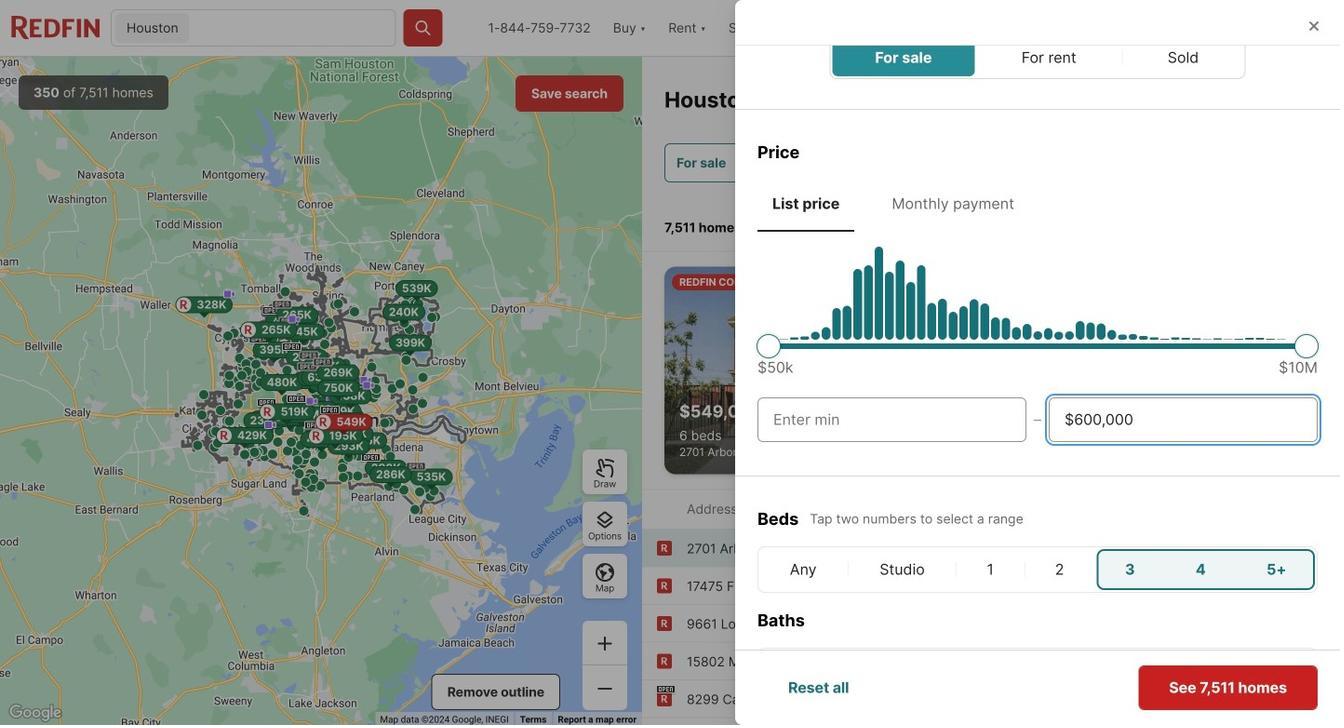 Task type: locate. For each thing, give the bounding box(es) containing it.
For sale radio
[[876, 47, 932, 69]]

Enter min text field
[[774, 409, 1011, 431]]

dialog
[[736, 0, 1341, 725]]

map region
[[0, 57, 642, 725]]

0 horizontal spatial tab
[[758, 180, 855, 228]]

submit search image
[[414, 19, 433, 37]]

1 horizontal spatial tab
[[877, 180, 1030, 228]]

1 tab from the left
[[758, 180, 855, 228]]

menu bar
[[830, 36, 1246, 79]]

tab list
[[758, 180, 1318, 232]]

cell
[[761, 549, 847, 590], [850, 549, 955, 590], [959, 549, 1023, 590], [1027, 549, 1093, 590], [1097, 549, 1166, 590], [1166, 549, 1237, 590], [1237, 549, 1316, 590], [761, 651, 841, 692], [845, 651, 914, 692], [1079, 651, 1164, 692], [1168, 651, 1240, 692], [1244, 651, 1316, 692]]

None search field
[[193, 10, 395, 47]]

tab
[[758, 180, 855, 228], [877, 180, 1030, 228]]



Task type: describe. For each thing, give the bounding box(es) containing it.
number of bedrooms row
[[758, 547, 1318, 593]]

minimum price slider
[[757, 334, 781, 358]]

google image
[[5, 701, 66, 725]]

Sold radio
[[1168, 47, 1201, 69]]

number of bathrooms row
[[758, 648, 1318, 695]]

For rent radio
[[1022, 47, 1079, 69]]

Enter max text field
[[1065, 409, 1303, 431]]

2 tab from the left
[[877, 180, 1030, 228]]



Task type: vqa. For each thing, say whether or not it's contained in the screenshot.
Number of bedrooms "row"
yes



